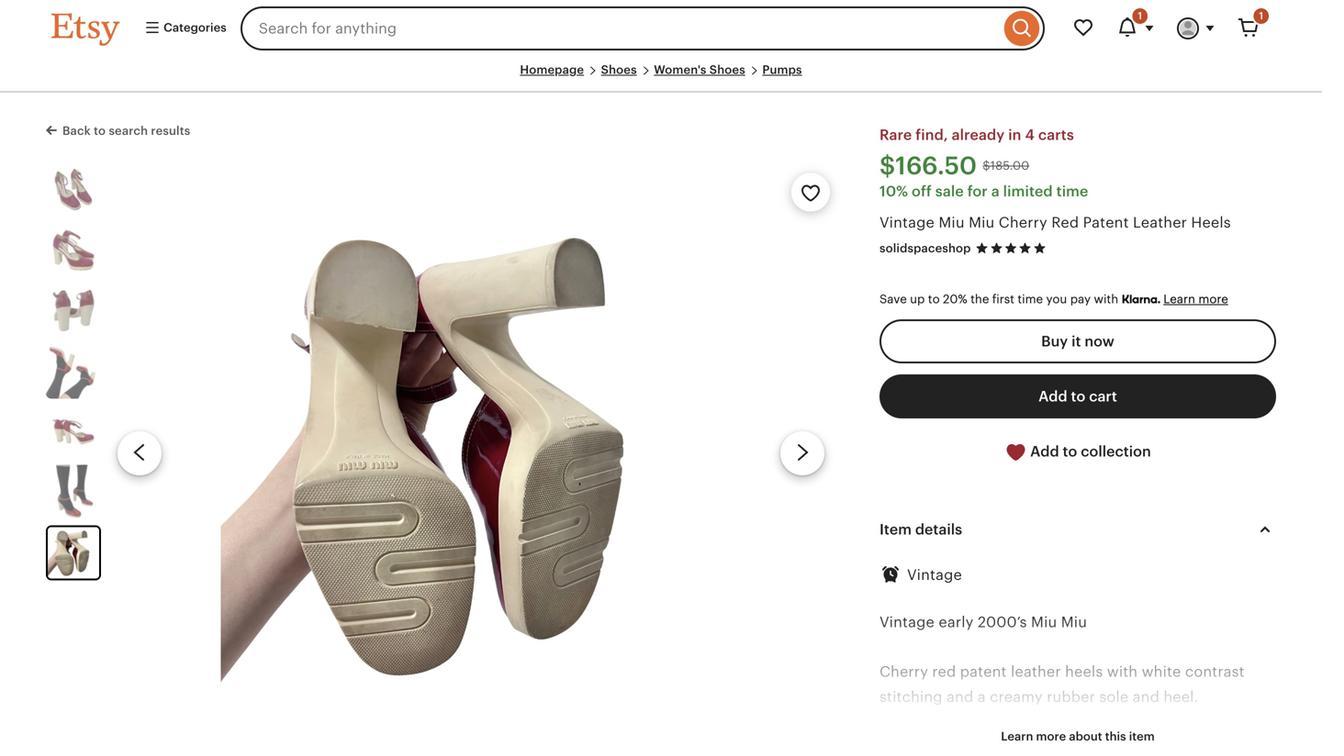 Task type: locate. For each thing, give the bounding box(es) containing it.
learn more about this item button
[[988, 720, 1169, 747]]

1 vertical spatial time
[[1018, 293, 1043, 306]]

1 horizontal spatial 1
[[1259, 10, 1264, 22]]

red
[[1052, 214, 1079, 231]]

to
[[94, 124, 106, 138], [928, 293, 940, 306], [1071, 388, 1086, 405], [1063, 443, 1078, 460]]

miu right 2000's
[[1031, 614, 1057, 631]]

more right klarna.
[[1199, 293, 1229, 306]]

learn more button
[[1164, 293, 1229, 306]]

learn
[[1164, 293, 1196, 306], [1001, 730, 1034, 744]]

klarna.
[[1122, 293, 1161, 307]]

Search for anything text field
[[240, 6, 1000, 51]]

and down red
[[947, 689, 974, 706]]

to left collection
[[1063, 443, 1078, 460]]

0 vertical spatial add
[[1039, 388, 1068, 405]]

cherry down limited at top
[[999, 214, 1048, 231]]

1 horizontal spatial time
[[1057, 183, 1089, 200]]

1 vertical spatial more
[[1036, 730, 1066, 744]]

item details
[[880, 522, 963, 538]]

shoes down 'search for anything' 'text box'
[[601, 63, 637, 77]]

more left about
[[1036, 730, 1066, 744]]

heel.
[[1164, 689, 1199, 706]]

to inside add to cart button
[[1071, 388, 1086, 405]]

1 1 from the left
[[1138, 10, 1142, 22]]

limited
[[1004, 183, 1053, 200]]

to inside the save up to 20% the first time you pay with klarna. learn more
[[928, 293, 940, 306]]

1
[[1138, 10, 1142, 22], [1259, 10, 1264, 22]]

2 and from the left
[[1133, 689, 1160, 706]]

to inside 'add to collection' button
[[1063, 443, 1078, 460]]

and down 'white'
[[1133, 689, 1160, 706]]

first
[[993, 293, 1015, 306]]

0 vertical spatial more
[[1199, 293, 1229, 306]]

vintage miu miu cherry red patent leather heels
[[880, 214, 1231, 231]]

1 horizontal spatial and
[[1133, 689, 1160, 706]]

cherry
[[999, 214, 1048, 231], [880, 664, 929, 681]]

1 link
[[1227, 6, 1271, 51]]

vintage miu miu cherry red patent leather heels image 7 image
[[221, 162, 722, 745], [48, 527, 99, 579]]

a
[[992, 183, 1000, 200], [978, 689, 986, 706]]

add for add to collection
[[1031, 443, 1060, 460]]

vintage for vintage early 2000's miu miu
[[880, 614, 935, 631]]

shoes
[[601, 63, 637, 77], [710, 63, 746, 77]]

carts
[[1039, 127, 1075, 143]]

categories button
[[130, 12, 235, 45]]

2 vertical spatial vintage
[[880, 614, 935, 631]]

miu
[[939, 214, 965, 231], [969, 214, 995, 231], [1031, 614, 1057, 631], [1061, 614, 1087, 631]]

and
[[947, 689, 974, 706], [1133, 689, 1160, 706]]

0 vertical spatial learn
[[1164, 293, 1196, 306]]

vintage miu miu cherry red patent leather heels image 2 image
[[46, 223, 101, 278]]

early
[[939, 614, 974, 631]]

0 horizontal spatial shoes
[[601, 63, 637, 77]]

0 horizontal spatial time
[[1018, 293, 1043, 306]]

a inside the cherry red patent leather heels with white contrast stitching and a creamy rubber sole and heel.
[[978, 689, 986, 706]]

learn right klarna.
[[1164, 293, 1196, 306]]

1 vertical spatial add
[[1031, 443, 1060, 460]]

save
[[880, 293, 907, 306]]

add to collection button
[[880, 430, 1277, 475]]

0 vertical spatial vintage
[[880, 214, 935, 231]]

add left the cart
[[1039, 388, 1068, 405]]

rubber
[[1047, 689, 1096, 706]]

vintage
[[880, 214, 935, 231], [907, 567, 962, 584], [880, 614, 935, 631]]

off
[[912, 183, 932, 200]]

a right for
[[992, 183, 1000, 200]]

1 vertical spatial a
[[978, 689, 986, 706]]

back
[[62, 124, 91, 138]]

vintage miu miu cherry red patent leather heels image 1 image
[[46, 162, 101, 217]]

time left you
[[1018, 293, 1043, 306]]

a down patent
[[978, 689, 986, 706]]

more
[[1199, 293, 1229, 306], [1036, 730, 1066, 744]]

vintage left early
[[880, 614, 935, 631]]

0 horizontal spatial learn
[[1001, 730, 1034, 744]]

to right back
[[94, 124, 106, 138]]

time up "red"
[[1057, 183, 1089, 200]]

shoes right women's
[[710, 63, 746, 77]]

stitching
[[880, 689, 943, 706]]

buy
[[1042, 333, 1068, 350]]

menu bar
[[51, 62, 1271, 93]]

1 vertical spatial cherry
[[880, 664, 929, 681]]

shoes link
[[601, 63, 637, 77]]

10% off sale for a limited time
[[880, 183, 1089, 200]]

0 horizontal spatial 1
[[1138, 10, 1142, 22]]

1 vertical spatial learn
[[1001, 730, 1034, 744]]

to left the cart
[[1071, 388, 1086, 405]]

0 horizontal spatial and
[[947, 689, 974, 706]]

0 vertical spatial time
[[1057, 183, 1089, 200]]

the
[[971, 293, 989, 306]]

add down add to cart button
[[1031, 443, 1060, 460]]

time for first
[[1018, 293, 1043, 306]]

0 horizontal spatial a
[[978, 689, 986, 706]]

None search field
[[240, 6, 1045, 51]]

vintage up solidspaceshop link
[[880, 214, 935, 231]]

add for add to cart
[[1039, 388, 1068, 405]]

with right 'pay'
[[1094, 293, 1119, 306]]

heels
[[1065, 664, 1103, 681]]

0 horizontal spatial more
[[1036, 730, 1066, 744]]

leather
[[1133, 214, 1188, 231]]

none search field inside the categories banner
[[240, 6, 1045, 51]]

with
[[1094, 293, 1119, 306], [1107, 664, 1138, 681]]

vintage miu miu cherry red patent leather heels image 6 image
[[46, 465, 101, 520]]

time for limited
[[1057, 183, 1089, 200]]

1 horizontal spatial cherry
[[999, 214, 1048, 231]]

1 horizontal spatial learn
[[1164, 293, 1196, 306]]

time
[[1057, 183, 1089, 200], [1018, 293, 1043, 306]]

to for add to cart
[[1071, 388, 1086, 405]]

you
[[1047, 293, 1067, 306]]

time inside the save up to 20% the first time you pay with klarna. learn more
[[1018, 293, 1043, 306]]

1 horizontal spatial a
[[992, 183, 1000, 200]]

1 horizontal spatial more
[[1199, 293, 1229, 306]]

2 1 from the left
[[1259, 10, 1264, 22]]

to right up
[[928, 293, 940, 306]]

cherry up stitching
[[880, 664, 929, 681]]

1 vertical spatial with
[[1107, 664, 1138, 681]]

item
[[1129, 730, 1155, 744]]

0 horizontal spatial cherry
[[880, 664, 929, 681]]

1 vertical spatial vintage
[[907, 567, 962, 584]]

learn down creamy
[[1001, 730, 1034, 744]]

add
[[1039, 388, 1068, 405], [1031, 443, 1060, 460]]

results
[[151, 124, 190, 138]]

solidspaceshop
[[880, 241, 971, 255]]

creamy
[[990, 689, 1043, 706]]

patent
[[1083, 214, 1129, 231]]

pumps link
[[763, 63, 802, 77]]

more inside dropdown button
[[1036, 730, 1066, 744]]

0 vertical spatial a
[[992, 183, 1000, 200]]

vintage for vintage
[[907, 567, 962, 584]]

vintage down details
[[907, 567, 962, 584]]

0 horizontal spatial vintage miu miu cherry red patent leather heels image 7 image
[[48, 527, 99, 579]]

with up sole
[[1107, 664, 1138, 681]]

1 horizontal spatial shoes
[[710, 63, 746, 77]]

categories banner
[[18, 0, 1304, 62]]

0 vertical spatial with
[[1094, 293, 1119, 306]]

to inside back to search results link
[[94, 124, 106, 138]]



Task type: describe. For each thing, give the bounding box(es) containing it.
sale
[[936, 183, 964, 200]]

add to cart
[[1039, 388, 1118, 405]]

item details button
[[863, 508, 1293, 552]]

1 shoes from the left
[[601, 63, 637, 77]]

cherry inside the cherry red patent leather heels with white contrast stitching and a creamy rubber sole and heel.
[[880, 664, 929, 681]]

contrast
[[1186, 664, 1245, 681]]

cart
[[1089, 388, 1118, 405]]

vintage miu miu cherry red patent leather heels image 4 image
[[46, 344, 101, 399]]

women's shoes link
[[654, 63, 746, 77]]

leather
[[1011, 664, 1061, 681]]

learn inside the save up to 20% the first time you pay with klarna. learn more
[[1164, 293, 1196, 306]]

for
[[968, 183, 988, 200]]

pay
[[1071, 293, 1091, 306]]

add to cart button
[[880, 375, 1277, 419]]

buy it now button
[[880, 319, 1277, 363]]

already
[[952, 127, 1005, 143]]

1 inside dropdown button
[[1138, 10, 1142, 22]]

save up to 20% the first time you pay with klarna. learn more
[[880, 293, 1229, 307]]

white
[[1142, 664, 1182, 681]]

find,
[[916, 127, 948, 143]]

learn more about this item
[[1001, 730, 1155, 744]]

1 and from the left
[[947, 689, 974, 706]]

$166.50
[[880, 152, 977, 180]]

vintage miu miu cherry red patent leather heels image 3 image
[[46, 283, 101, 338]]

vintage early 2000's miu miu
[[880, 614, 1087, 631]]

buy it now
[[1042, 333, 1115, 350]]

cherry red patent leather heels with white contrast stitching and a creamy rubber sole and heel.
[[880, 664, 1245, 706]]

1 horizontal spatial vintage miu miu cherry red patent leather heels image 7 image
[[221, 162, 722, 745]]

red
[[933, 664, 956, 681]]

rare
[[880, 127, 912, 143]]

0 vertical spatial cherry
[[999, 214, 1048, 231]]

search
[[109, 124, 148, 138]]

2000's
[[978, 614, 1027, 631]]

4
[[1025, 127, 1035, 143]]

$185.00
[[983, 159, 1030, 173]]

now
[[1085, 333, 1115, 350]]

collection
[[1081, 443, 1151, 460]]

item
[[880, 522, 912, 538]]

20%
[[943, 293, 968, 306]]

add to collection
[[1027, 443, 1151, 460]]

women's shoes
[[654, 63, 746, 77]]

up
[[910, 293, 925, 306]]

vintage miu miu cherry red patent leather heels image 5 image
[[46, 404, 101, 459]]

1 button
[[1106, 6, 1166, 51]]

$166.50 $185.00
[[880, 152, 1030, 180]]

miu down sale
[[939, 214, 965, 231]]

to for add to collection
[[1063, 443, 1078, 460]]

in
[[1009, 127, 1022, 143]]

patent
[[960, 664, 1007, 681]]

miu up heels
[[1061, 614, 1087, 631]]

categories
[[161, 21, 227, 34]]

about
[[1069, 730, 1103, 744]]

with inside the save up to 20% the first time you pay with klarna. learn more
[[1094, 293, 1119, 306]]

pumps
[[763, 63, 802, 77]]

this
[[1106, 730, 1127, 744]]

to for back to search results
[[94, 124, 106, 138]]

sole
[[1100, 689, 1129, 706]]

miu down 10% off sale for a limited time
[[969, 214, 995, 231]]

it
[[1072, 333, 1081, 350]]

back to search results
[[62, 124, 190, 138]]

details
[[915, 522, 963, 538]]

2 shoes from the left
[[710, 63, 746, 77]]

rare find, already in 4 carts
[[880, 127, 1075, 143]]

homepage
[[520, 63, 584, 77]]

10%
[[880, 183, 908, 200]]

homepage link
[[520, 63, 584, 77]]

back to search results link
[[46, 120, 190, 139]]

solidspaceshop link
[[880, 241, 971, 255]]

more inside the save up to 20% the first time you pay with klarna. learn more
[[1199, 293, 1229, 306]]

learn inside dropdown button
[[1001, 730, 1034, 744]]

heels
[[1192, 214, 1231, 231]]

with inside the cherry red patent leather heels with white contrast stitching and a creamy rubber sole and heel.
[[1107, 664, 1138, 681]]

vintage for vintage miu miu cherry red patent leather heels
[[880, 214, 935, 231]]

menu bar containing homepage
[[51, 62, 1271, 93]]

women's
[[654, 63, 707, 77]]



Task type: vqa. For each thing, say whether or not it's contained in the screenshot.
Projects to the right
no



